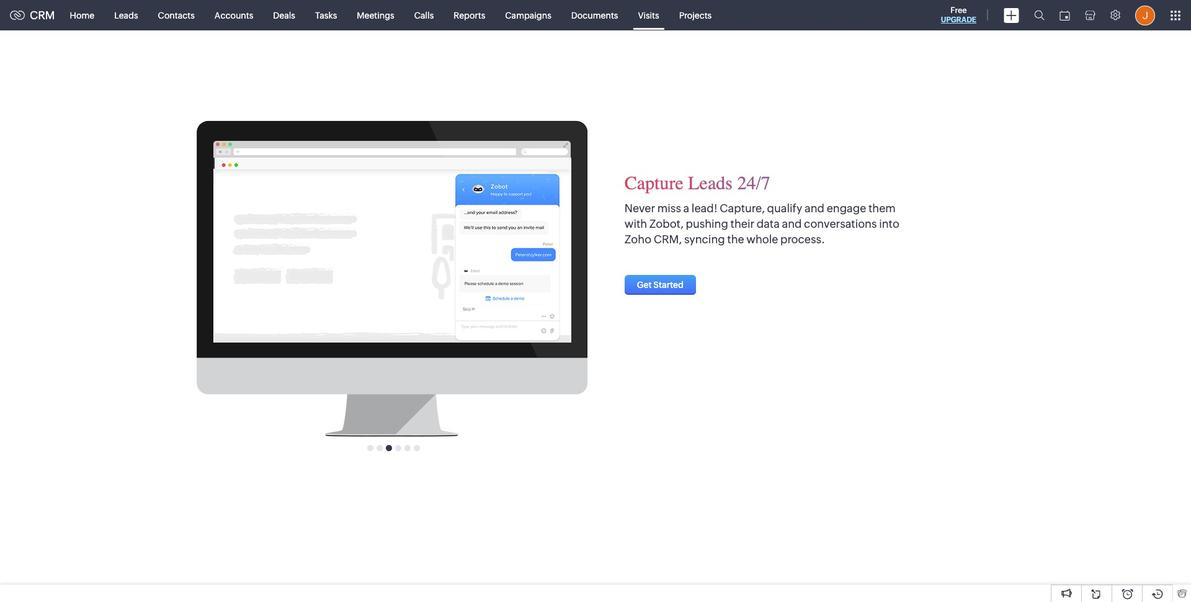 Task type: vqa. For each thing, say whether or not it's contained in the screenshot.
Contacts image in the left bottom of the page
no



Task type: locate. For each thing, give the bounding box(es) containing it.
zobot,
[[650, 217, 684, 230]]

get started
[[637, 280, 684, 290]]

leads up lead!
[[689, 172, 733, 194]]

crm
[[30, 9, 55, 22]]

process.
[[781, 233, 826, 246]]

meetings link
[[347, 0, 405, 30]]

create menu element
[[997, 0, 1027, 30]]

documents link
[[562, 0, 629, 30]]

1 vertical spatial and
[[783, 217, 802, 230]]

engage
[[827, 202, 867, 215]]

and
[[805, 202, 825, 215], [783, 217, 802, 230]]

leads right home link at the left of the page
[[114, 10, 138, 20]]

them
[[869, 202, 896, 215]]

0 horizontal spatial leads
[[114, 10, 138, 20]]

with
[[625, 217, 648, 230]]

and right the qualify
[[805, 202, 825, 215]]

never miss a lead! capture, qualify and engage them with zobot, pushing their data and conversations into zoho crm, syncing the whole process.
[[625, 202, 900, 246]]

calendar image
[[1060, 10, 1071, 20]]

profile element
[[1129, 0, 1163, 30]]

campaigns
[[506, 10, 552, 20]]

capture
[[625, 172, 684, 194]]

0 vertical spatial and
[[805, 202, 825, 215]]

search image
[[1035, 10, 1045, 20]]

calls link
[[405, 0, 444, 30]]

tasks link
[[305, 0, 347, 30]]

1 horizontal spatial leads
[[689, 172, 733, 194]]

create menu image
[[1004, 8, 1020, 23]]

leads
[[114, 10, 138, 20], [689, 172, 733, 194]]

free upgrade
[[942, 6, 977, 24]]

and down the qualify
[[783, 217, 802, 230]]

leads link
[[104, 0, 148, 30]]

calls
[[415, 10, 434, 20]]

capture,
[[720, 202, 765, 215]]

pushing
[[686, 217, 729, 230]]

syncing
[[685, 233, 726, 246]]

conversations
[[805, 217, 878, 230]]

zoho
[[625, 233, 652, 246]]

reports link
[[444, 0, 496, 30]]

meetings
[[357, 10, 395, 20]]

capture leads 24/7
[[625, 172, 771, 194]]

get
[[637, 280, 652, 290]]

upgrade
[[942, 16, 977, 24]]

a
[[684, 202, 690, 215]]

deals
[[273, 10, 295, 20]]

accounts
[[215, 10, 253, 20]]

the
[[728, 233, 745, 246]]

campaigns link
[[496, 0, 562, 30]]

lead!
[[692, 202, 718, 215]]

their
[[731, 217, 755, 230]]



Task type: describe. For each thing, give the bounding box(es) containing it.
projects
[[680, 10, 712, 20]]

home link
[[60, 0, 104, 30]]

data
[[757, 217, 780, 230]]

whole
[[747, 233, 779, 246]]

deals link
[[263, 0, 305, 30]]

contacts link
[[148, 0, 205, 30]]

crm,
[[654, 233, 682, 246]]

0 vertical spatial leads
[[114, 10, 138, 20]]

1 horizontal spatial and
[[805, 202, 825, 215]]

visits
[[638, 10, 660, 20]]

never
[[625, 202, 656, 215]]

miss
[[658, 202, 682, 215]]

crm link
[[10, 9, 55, 22]]

home
[[70, 10, 94, 20]]

into
[[880, 217, 900, 230]]

started
[[654, 280, 684, 290]]

contacts
[[158, 10, 195, 20]]

reports
[[454, 10, 486, 20]]

projects link
[[670, 0, 722, 30]]

accounts link
[[205, 0, 263, 30]]

0 horizontal spatial and
[[783, 217, 802, 230]]

visits link
[[629, 0, 670, 30]]

qualify
[[768, 202, 803, 215]]

documents
[[572, 10, 619, 20]]

get started button
[[625, 275, 697, 295]]

24/7
[[738, 172, 771, 194]]

profile image
[[1136, 5, 1156, 25]]

free
[[951, 6, 968, 15]]

tasks
[[315, 10, 337, 20]]

1 vertical spatial leads
[[689, 172, 733, 194]]

search element
[[1027, 0, 1053, 30]]



